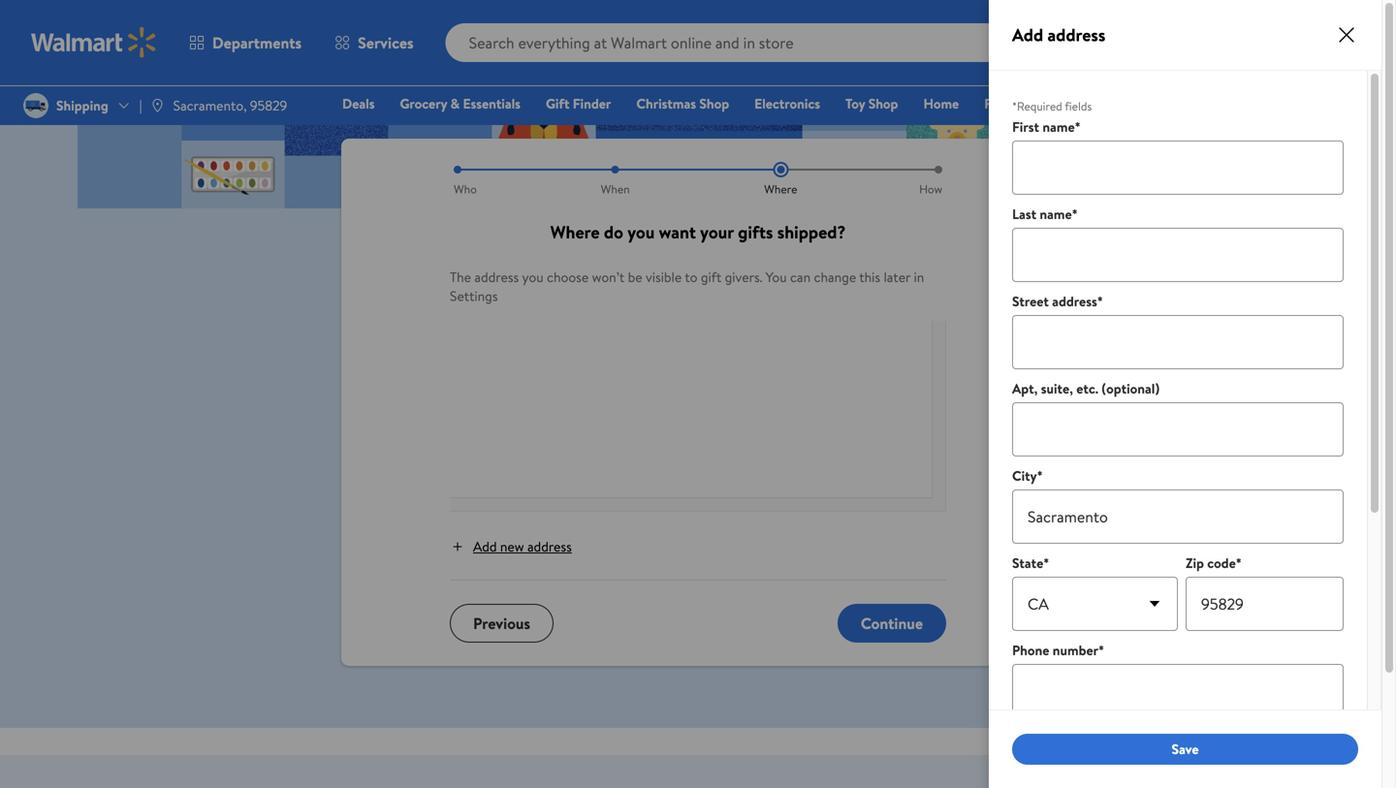 Task type: locate. For each thing, give the bounding box(es) containing it.
christmas shop link
[[628, 93, 738, 114]]

to
[[685, 268, 698, 287]]

name* down *required fields in the right of the page
[[1043, 117, 1081, 136]]

toy shop link
[[837, 93, 907, 114]]

you for choose
[[522, 268, 544, 287]]

you right 'do'
[[628, 220, 655, 244]]

where for where
[[764, 181, 797, 197]]

1 vertical spatial you
[[522, 268, 544, 287]]

add address dialog
[[989, 0, 1396, 788]]

shop for christmas shop
[[699, 94, 729, 113]]

visible
[[646, 268, 682, 287]]

street address*
[[1012, 292, 1103, 311]]

0 vertical spatial where
[[764, 181, 797, 197]]

0 vertical spatial add
[[1012, 23, 1044, 47]]

0 horizontal spatial where
[[550, 220, 600, 244]]

Street address* text field
[[1012, 315, 1344, 369]]

you
[[766, 268, 787, 287]]

1 horizontal spatial where
[[764, 181, 797, 197]]

2 horizontal spatial address
[[1048, 23, 1106, 47]]

address right the
[[475, 268, 519, 287]]

gift for gift finder
[[546, 94, 570, 113]]

when list item
[[533, 162, 698, 197]]

address right new on the bottom of the page
[[527, 537, 572, 556]]

where
[[764, 181, 797, 197], [550, 220, 600, 244]]

choose
[[547, 268, 589, 287]]

won't
[[592, 268, 625, 287]]

apt, suite, etc. (optional)
[[1012, 379, 1160, 398]]

group
[[450, 321, 946, 512]]

can
[[790, 268, 811, 287]]

address up gift cards
[[1048, 23, 1106, 47]]

1 horizontal spatial shop
[[869, 94, 898, 113]]

phone number*
[[1012, 641, 1105, 660]]

add up the fashion link
[[1012, 23, 1044, 47]]

17
[[1354, 21, 1364, 38]]

0 vertical spatial you
[[628, 220, 655, 244]]

gift for gift cards
[[1055, 94, 1078, 113]]

Last name* text field
[[1012, 228, 1344, 282]]

finder
[[573, 94, 611, 113]]

1 horizontal spatial address
[[527, 537, 572, 556]]

where left 'do'
[[550, 220, 600, 244]]

electronics
[[755, 94, 820, 113]]

1 gift from the left
[[546, 94, 570, 113]]

list
[[450, 162, 946, 197]]

who
[[454, 181, 477, 197]]

shop right christmas
[[699, 94, 729, 113]]

gift
[[546, 94, 570, 113], [1055, 94, 1078, 113]]

gift
[[701, 268, 722, 287]]

0 horizontal spatial add
[[473, 537, 497, 556]]

you
[[628, 220, 655, 244], [522, 268, 544, 287]]

address inside the address you choose won't be visible to gift givers. you can change this later in settings
[[475, 268, 519, 287]]

0 horizontal spatial address
[[475, 268, 519, 287]]

grocery & essentials link
[[391, 93, 529, 114]]

zip
[[1186, 554, 1204, 573]]

2 gift from the left
[[1055, 94, 1078, 113]]

street
[[1012, 292, 1049, 311]]

fashion
[[984, 94, 1029, 113]]

shop
[[699, 94, 729, 113], [869, 94, 898, 113]]

1 vertical spatial address
[[475, 268, 519, 287]]

you left choose
[[522, 268, 544, 287]]

address for add
[[1048, 23, 1106, 47]]

gift cards link
[[1046, 93, 1125, 114]]

1 horizontal spatial you
[[628, 220, 655, 244]]

add left new on the bottom of the page
[[473, 537, 497, 556]]

1 horizontal spatial gift
[[1055, 94, 1078, 113]]

1 vertical spatial name*
[[1040, 205, 1078, 224]]

name*
[[1043, 117, 1081, 136], [1040, 205, 1078, 224]]

add
[[1012, 23, 1044, 47], [473, 537, 497, 556]]

City* text field
[[1012, 490, 1344, 544]]

1 vertical spatial add
[[473, 537, 497, 556]]

previous
[[473, 613, 530, 634]]

christmas
[[636, 94, 696, 113]]

gift finder
[[546, 94, 611, 113]]

shop right toy
[[869, 94, 898, 113]]

address for the
[[475, 268, 519, 287]]

walmart image
[[31, 27, 157, 58]]

save button
[[1012, 734, 1358, 765]]

apt,
[[1012, 379, 1038, 398]]

you inside the address you choose won't be visible to gift givers. you can change this later in settings
[[522, 268, 544, 287]]

0 horizontal spatial you
[[522, 268, 544, 287]]

home
[[924, 94, 959, 113]]

Phone number* telephone field
[[1012, 664, 1344, 719]]

2 shop from the left
[[869, 94, 898, 113]]

do
[[604, 220, 623, 244]]

toy shop
[[846, 94, 898, 113]]

save
[[1172, 740, 1199, 759]]

previous button
[[450, 604, 554, 643]]

address inside dialog
[[1048, 23, 1106, 47]]

name* right last
[[1040, 205, 1078, 224]]

add for add address
[[1012, 23, 1044, 47]]

new
[[500, 537, 524, 556]]

where up gifts at the right of the page
[[764, 181, 797, 197]]

1 shop from the left
[[699, 94, 729, 113]]

1 vertical spatial where
[[550, 220, 600, 244]]

name* for last name*
[[1040, 205, 1078, 224]]

*required fields
[[1012, 98, 1092, 114]]

in
[[914, 268, 924, 287]]

1 horizontal spatial add
[[1012, 23, 1044, 47]]

add new address button
[[450, 537, 572, 556]]

where inside list item
[[764, 181, 797, 197]]

essentials
[[463, 94, 521, 113]]

address
[[1048, 23, 1106, 47], [475, 268, 519, 287], [527, 537, 572, 556]]

Walmart Site-Wide search field
[[446, 23, 1067, 62]]

0 vertical spatial address
[[1048, 23, 1106, 47]]

0 vertical spatial name*
[[1043, 117, 1081, 136]]

phone
[[1012, 641, 1050, 660]]

add inside dialog
[[1012, 23, 1044, 47]]

be
[[628, 268, 642, 287]]

0 horizontal spatial shop
[[699, 94, 729, 113]]

gift cards
[[1055, 94, 1116, 113]]

last
[[1012, 205, 1037, 224]]

continue
[[861, 613, 923, 634]]

0 horizontal spatial gift
[[546, 94, 570, 113]]

your
[[700, 220, 734, 244]]

gift finder link
[[537, 93, 620, 114]]

gifts
[[738, 220, 773, 244]]

christmas shop
[[636, 94, 729, 113]]

&
[[451, 94, 460, 113]]

Apt, suite, etc. (optional) text field
[[1012, 402, 1344, 457]]



Task type: describe. For each thing, give the bounding box(es) containing it.
add new address
[[473, 537, 572, 556]]

fashion link
[[976, 93, 1038, 114]]

settings
[[450, 287, 498, 305]]

city*
[[1012, 466, 1043, 485]]

shipped?
[[777, 220, 846, 244]]

close panel image
[[1335, 23, 1358, 47]]

number*
[[1053, 641, 1105, 660]]

grocery & essentials
[[400, 94, 521, 113]]

the address you choose won't be visible to gift givers. you can change this later in settings
[[450, 268, 924, 305]]

you for want
[[628, 220, 655, 244]]

want
[[659, 220, 696, 244]]

17 button
[[1319, 19, 1383, 66]]

grocery
[[400, 94, 447, 113]]

shop for toy shop
[[869, 94, 898, 113]]

electronics link
[[746, 93, 829, 114]]

how list item
[[864, 162, 946, 197]]

Search search field
[[446, 23, 1067, 62]]

First name* text field
[[1012, 141, 1344, 195]]

state*
[[1012, 554, 1049, 573]]

fields
[[1065, 98, 1092, 114]]

who list item
[[450, 162, 533, 197]]

how
[[919, 181, 943, 197]]

later
[[884, 268, 911, 287]]

zip code*
[[1186, 554, 1242, 573]]

givers.
[[725, 268, 763, 287]]

deals
[[342, 94, 375, 113]]

address*
[[1052, 292, 1103, 311]]

deals link
[[334, 93, 383, 114]]

continue button
[[838, 604, 946, 643]]

this
[[859, 268, 881, 287]]

first name*
[[1012, 117, 1081, 136]]

where list item
[[698, 162, 864, 197]]

where for where do you want your gifts shipped?
[[550, 220, 600, 244]]

cards
[[1082, 94, 1116, 113]]

where do you want your gifts shipped?
[[550, 220, 846, 244]]

first
[[1012, 117, 1039, 136]]

suite,
[[1041, 379, 1073, 398]]

change
[[814, 268, 856, 287]]

when
[[601, 181, 630, 197]]

toy
[[846, 94, 865, 113]]

code*
[[1207, 554, 1242, 573]]

list containing who
[[450, 162, 946, 197]]

*required
[[1012, 98, 1062, 114]]

Zip code* text field
[[1186, 577, 1344, 631]]

home link
[[915, 93, 968, 114]]

last name*
[[1012, 205, 1078, 224]]

name* for first name*
[[1043, 117, 1081, 136]]

add address
[[1012, 23, 1106, 47]]

add for add new address
[[473, 537, 497, 556]]

2 vertical spatial address
[[527, 537, 572, 556]]

the
[[450, 268, 471, 287]]

etc.
[[1077, 379, 1099, 398]]

(optional)
[[1102, 379, 1160, 398]]



Task type: vqa. For each thing, say whether or not it's contained in the screenshot.
Assembled
no



